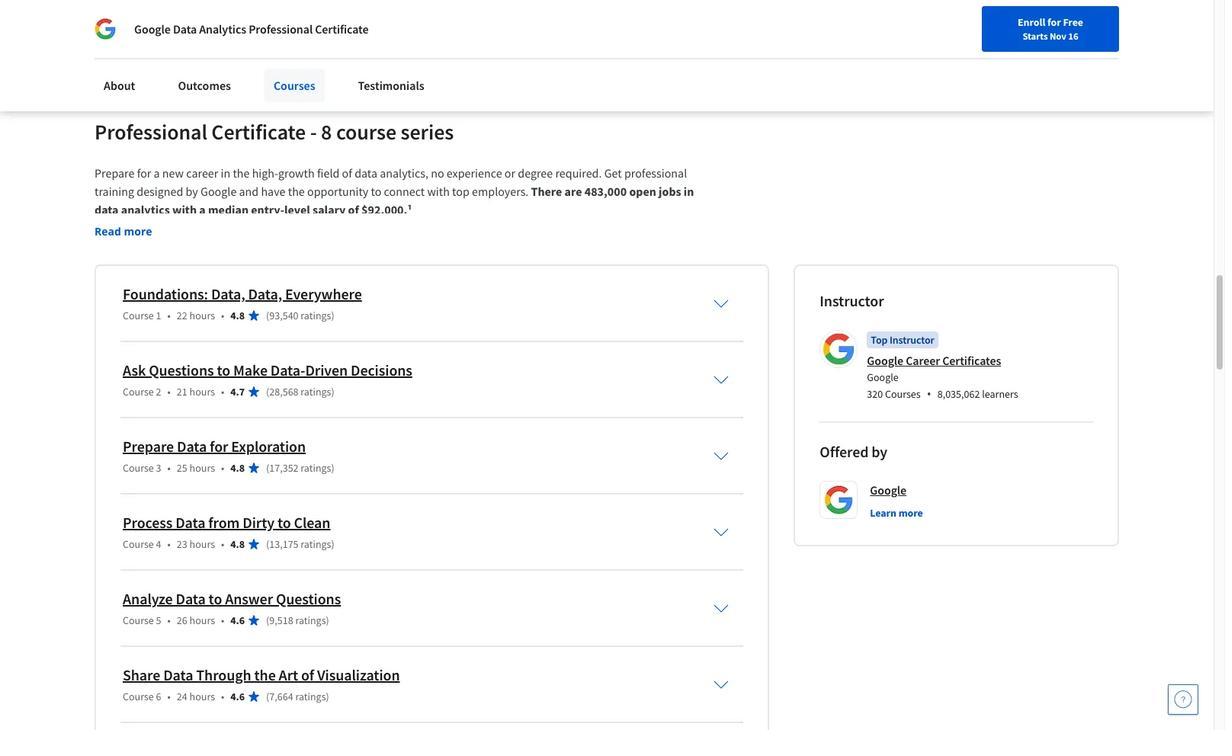 Task type: describe. For each thing, give the bounding box(es) containing it.
• down prepare data for exploration
[[221, 461, 224, 475]]

prepare data for exploration link
[[123, 437, 306, 456]]

foundations:
[[123, 284, 208, 303]]

required.
[[555, 165, 602, 181]]

offered
[[820, 442, 869, 461]]

share data through the art of visualization
[[123, 666, 400, 685]]

data inside the prepare for a new career in the high-growth field of data analytics, no experience or degree required. get professional training designed by google and have the opportunity to connect with top employers.
[[355, 165, 377, 181]]

4.6 for to
[[231, 614, 245, 627]]

0 horizontal spatial instructor
[[820, 291, 884, 310]]

of inside there are 483,000 open jobs in data analytics with a median entry-level salary of $92,000.¹
[[348, 202, 359, 217]]

a inside the prepare for a new career in the high-growth field of data analytics, no experience or degree required. get professional training designed by google and have the opportunity to connect with top employers.
[[154, 165, 160, 181]]

0 vertical spatial certificate
[[315, 21, 369, 37]]

process data from dirty to clean
[[123, 513, 330, 532]]

course for foundations:
[[123, 309, 154, 322]]

prepare data for exploration
[[123, 437, 306, 456]]

visualization
[[317, 666, 400, 685]]

google link
[[870, 481, 907, 499]]

0 horizontal spatial courses
[[274, 78, 315, 93]]

series
[[401, 118, 454, 146]]

course for process
[[123, 537, 154, 551]]

in for growth
[[221, 165, 230, 181]]

courses link
[[264, 69, 324, 102]]

( for exploration
[[266, 461, 269, 475]]

2 horizontal spatial the
[[288, 184, 305, 199]]

• right 4
[[167, 537, 171, 551]]

outcomes link
[[169, 69, 240, 102]]

data-
[[271, 361, 305, 380]]

2 vertical spatial of
[[301, 666, 314, 685]]

training
[[95, 184, 134, 199]]

coursera career certificate image
[[831, 0, 1085, 85]]

designed
[[137, 184, 183, 199]]

process
[[123, 513, 173, 532]]

ask questions to make data-driven decisions
[[123, 361, 412, 380]]

course 1 • 22 hours •
[[123, 309, 224, 322]]

decisions
[[351, 361, 412, 380]]

professional
[[624, 165, 687, 181]]

more for read more
[[124, 224, 152, 239]]

( 7,664 ratings )
[[266, 690, 329, 704]]

analyze data to answer questions
[[123, 589, 341, 608]]

answer
[[225, 589, 273, 608]]

foundations: data, data, everywhere link
[[123, 284, 362, 303]]

$92,000.¹
[[361, 202, 412, 217]]

or
[[505, 165, 515, 181]]

are
[[565, 184, 582, 199]]

( 93,540 ratings )
[[266, 309, 335, 322]]

google career certificates image
[[822, 332, 856, 366]]

1 data, from the left
[[211, 284, 245, 303]]

driven
[[305, 361, 348, 380]]

more for learn more
[[899, 506, 923, 520]]

( 28,568 ratings )
[[266, 385, 335, 399]]

a inside there are 483,000 open jobs in data analytics with a median entry-level salary of $92,000.¹
[[199, 202, 206, 217]]

share for share it on social media and in your performance review
[[120, 24, 150, 39]]

learn
[[870, 506, 897, 520]]

google down top at the top right of page
[[867, 353, 904, 368]]

• right 5
[[167, 614, 171, 627]]

( 9,518 ratings )
[[266, 614, 329, 627]]

by inside the prepare for a new career in the high-growth field of data analytics, no experience or degree required. get professional training designed by google and have the opportunity to connect with top employers.
[[186, 184, 198, 199]]

analytics,
[[380, 165, 428, 181]]

) for prepare data for exploration
[[331, 461, 335, 475]]

read
[[95, 224, 121, 239]]

• right 3
[[167, 461, 171, 475]]

( for everywhere
[[266, 309, 269, 322]]

course for ask
[[123, 385, 154, 399]]

analytics
[[121, 202, 170, 217]]

to inside the prepare for a new career in the high-growth field of data analytics, no experience or degree required. get professional training designed by google and have the opportunity to connect with top employers.
[[371, 184, 382, 199]]

google image
[[95, 18, 116, 40]]

courses inside top instructor google career certificates google 320 courses • 8,035,062 learners
[[885, 387, 921, 401]]

• down through
[[221, 690, 224, 704]]

prepare for a new career in the high-growth field of data analytics, no experience or degree required. get professional training designed by google and have the opportunity to connect with top employers.
[[95, 165, 690, 199]]

hours for analyze
[[190, 614, 215, 627]]

opportunity
[[307, 184, 368, 199]]

4
[[156, 537, 161, 551]]

data for process
[[176, 513, 205, 532]]

( 17,352 ratings )
[[266, 461, 335, 475]]

course for share
[[123, 690, 154, 704]]

read more
[[95, 224, 152, 239]]

data for share
[[163, 666, 193, 685]]

career
[[186, 165, 218, 181]]

exploration
[[231, 437, 306, 456]]

analyze data to answer questions link
[[123, 589, 341, 608]]

have
[[261, 184, 286, 199]]

help center image
[[1174, 691, 1192, 709]]

6
[[156, 690, 161, 704]]

it
[[152, 24, 159, 39]]

0 vertical spatial in
[[266, 24, 276, 39]]

coursera image
[[18, 12, 115, 37]]

• down foundations: data, data, everywhere link
[[221, 309, 224, 322]]

degree
[[518, 165, 553, 181]]

of inside the prepare for a new career in the high-growth field of data analytics, no experience or degree required. get professional training designed by google and have the opportunity to connect with top employers.
[[342, 165, 352, 181]]

analytics
[[199, 21, 246, 37]]

course for prepare
[[123, 461, 154, 475]]

median
[[208, 202, 249, 217]]

share for share data through the art of visualization
[[123, 666, 160, 685]]

offered by
[[820, 442, 888, 461]]

) for ask questions to make data-driven decisions
[[331, 385, 335, 399]]

media
[[210, 24, 242, 39]]

about link
[[95, 69, 144, 102]]

( for make
[[266, 385, 269, 399]]

make
[[233, 361, 268, 380]]

and inside the prepare for a new career in the high-growth field of data analytics, no experience or degree required. get professional training designed by google and have the opportunity to connect with top employers.
[[239, 184, 259, 199]]

connect
[[384, 184, 425, 199]]

) for foundations: data, data, everywhere
[[331, 309, 335, 322]]

( for answer
[[266, 614, 269, 627]]

320
[[867, 387, 883, 401]]

google up learn
[[870, 483, 907, 498]]

ratings for answer
[[295, 614, 326, 627]]

process data from dirty to clean link
[[123, 513, 330, 532]]

high-
[[252, 165, 278, 181]]

prepare for prepare data for exploration
[[123, 437, 174, 456]]

• down analyze data to answer questions
[[221, 614, 224, 627]]

there are 483,000 open jobs in data analytics with a median entry-level salary of $92,000.¹
[[95, 184, 697, 217]]

data inside there are 483,000 open jobs in data analytics with a median entry-level salary of $92,000.¹
[[95, 202, 119, 217]]

• down from at the left
[[221, 537, 224, 551]]

clean
[[294, 513, 330, 532]]

1 vertical spatial by
[[872, 442, 888, 461]]



Task type: vqa. For each thing, say whether or not it's contained in the screenshot.


Task type: locate. For each thing, give the bounding box(es) containing it.
in left your in the left top of the page
[[266, 24, 276, 39]]

employers.
[[472, 184, 529, 199]]

to up '13,175'
[[278, 513, 291, 532]]

8,035,062
[[938, 387, 980, 401]]

2 course from the top
[[123, 385, 154, 399]]

1 vertical spatial more
[[899, 506, 923, 520]]

ratings for everywhere
[[301, 309, 331, 322]]

1 horizontal spatial certificate
[[315, 21, 369, 37]]

with inside the prepare for a new career in the high-growth field of data analytics, no experience or degree required. get professional training designed by google and have the opportunity to connect with top employers.
[[427, 184, 450, 199]]

data
[[173, 21, 197, 37], [177, 437, 207, 456], [176, 513, 205, 532], [176, 589, 206, 608], [163, 666, 193, 685]]

0 horizontal spatial data
[[95, 202, 119, 217]]

13,175
[[269, 537, 299, 551]]

instructor up top at the top right of page
[[820, 291, 884, 310]]

ratings for dirty
[[301, 537, 331, 551]]

3 hours from the top
[[190, 461, 215, 475]]

5 course from the top
[[123, 614, 154, 627]]

courses right 320
[[885, 387, 921, 401]]

professional right media at left top
[[249, 21, 313, 37]]

1 vertical spatial instructor
[[890, 333, 934, 347]]

questions up 21 at the bottom
[[149, 361, 214, 380]]

4.8 for for
[[231, 461, 245, 475]]

hours right 22
[[190, 309, 215, 322]]

course left 5
[[123, 614, 154, 627]]

hours for process
[[190, 537, 215, 551]]

dirty
[[243, 513, 275, 532]]

1 vertical spatial with
[[172, 202, 197, 217]]

0 horizontal spatial a
[[154, 165, 160, 181]]

get
[[604, 165, 622, 181]]

1 horizontal spatial instructor
[[890, 333, 934, 347]]

2 4.6 from the top
[[231, 690, 245, 704]]

outcomes
[[178, 78, 231, 93]]

instructor inside top instructor google career certificates google 320 courses • 8,035,062 learners
[[890, 333, 934, 347]]

ratings for the
[[295, 690, 326, 704]]

1 4.6 from the top
[[231, 614, 245, 627]]

entry-
[[251, 202, 284, 217]]

0 horizontal spatial the
[[233, 165, 250, 181]]

21
[[177, 385, 187, 399]]

3 4.8 from the top
[[231, 537, 245, 551]]

certificates
[[942, 353, 1001, 368]]

6 course from the top
[[123, 690, 154, 704]]

data up 25
[[177, 437, 207, 456]]

0 vertical spatial and
[[244, 24, 264, 39]]

for up the nov
[[1048, 15, 1061, 29]]

with down "designed"
[[172, 202, 197, 217]]

top
[[871, 333, 888, 347]]

ratings down everywhere at the top
[[301, 309, 331, 322]]

0 horizontal spatial professional
[[95, 118, 207, 146]]

ask
[[123, 361, 146, 380]]

instructor up career
[[890, 333, 934, 347]]

prepare up 3
[[123, 437, 174, 456]]

course left 6
[[123, 690, 154, 704]]

0 horizontal spatial questions
[[149, 361, 214, 380]]

4.8 down process data from dirty to clean
[[231, 537, 245, 551]]

1 ( from the top
[[266, 309, 269, 322]]

professional up new
[[95, 118, 207, 146]]

foundations: data, data, everywhere
[[123, 284, 362, 303]]

2 4.8 from the top
[[231, 461, 245, 475]]

on
[[162, 24, 175, 39]]

data up 23
[[176, 513, 205, 532]]

course left 4
[[123, 537, 154, 551]]

prepare for prepare for a new career in the high-growth field of data analytics, no experience or degree required. get professional training designed by google and have the opportunity to connect with top employers.
[[95, 165, 135, 181]]

to
[[371, 184, 382, 199], [217, 361, 230, 380], [278, 513, 291, 532], [209, 589, 222, 608]]

0 horizontal spatial by
[[186, 184, 198, 199]]

professional certificate - 8 course series
[[95, 118, 454, 146]]

0 horizontal spatial more
[[124, 224, 152, 239]]

data for google
[[173, 21, 197, 37]]

0 vertical spatial more
[[124, 224, 152, 239]]

2 vertical spatial the
[[254, 666, 276, 685]]

) right '13,175'
[[331, 537, 335, 551]]

3 course from the top
[[123, 461, 154, 475]]

1 horizontal spatial courses
[[885, 387, 921, 401]]

1 vertical spatial 4.8
[[231, 461, 245, 475]]

4.7
[[231, 385, 245, 399]]

data right "it"
[[173, 21, 197, 37]]

of right art on the bottom of the page
[[301, 666, 314, 685]]

0 vertical spatial of
[[342, 165, 352, 181]]

0 vertical spatial 4.6
[[231, 614, 245, 627]]

ratings down clean
[[301, 537, 331, 551]]

) for share data through the art of visualization
[[326, 690, 329, 704]]

1 vertical spatial data
[[95, 202, 119, 217]]

) for process data from dirty to clean
[[331, 537, 335, 551]]

6 ( from the top
[[266, 690, 269, 704]]

( down foundations: data, data, everywhere link
[[266, 309, 269, 322]]

22
[[177, 309, 187, 322]]

1 vertical spatial questions
[[276, 589, 341, 608]]

0 vertical spatial courses
[[274, 78, 315, 93]]

course
[[336, 118, 397, 146]]

1 horizontal spatial data,
[[248, 284, 282, 303]]

) down everywhere at the top
[[331, 309, 335, 322]]

there
[[531, 184, 562, 199]]

hours for foundations:
[[190, 309, 215, 322]]

( down exploration
[[266, 461, 269, 475]]

learners
[[982, 387, 1018, 401]]

0 vertical spatial professional
[[249, 21, 313, 37]]

5 ( from the top
[[266, 614, 269, 627]]

1 vertical spatial share
[[123, 666, 160, 685]]

ask questions to make data-driven decisions link
[[123, 361, 412, 380]]

2 vertical spatial for
[[210, 437, 228, 456]]

data, up course 1 • 22 hours •
[[211, 284, 245, 303]]

courses up -
[[274, 78, 315, 93]]

prepare inside the prepare for a new career in the high-growth field of data analytics, no experience or degree required. get professional training designed by google and have the opportunity to connect with top employers.
[[95, 165, 135, 181]]

ratings for exploration
[[301, 461, 331, 475]]

hours
[[190, 309, 215, 322], [190, 385, 215, 399], [190, 461, 215, 475], [190, 537, 215, 551], [190, 614, 215, 627], [190, 690, 215, 704]]

ratings down driven
[[301, 385, 331, 399]]

course for analyze
[[123, 614, 154, 627]]

hours right 21 at the bottom
[[190, 385, 215, 399]]

16
[[1068, 30, 1079, 42]]

in right jobs
[[684, 184, 694, 199]]

everywhere
[[285, 284, 362, 303]]

ratings right 17,352
[[301, 461, 331, 475]]

to left 'make'
[[217, 361, 230, 380]]

testimonials link
[[349, 69, 434, 102]]

1 horizontal spatial data
[[355, 165, 377, 181]]

) for analyze data to answer questions
[[326, 614, 329, 627]]

certificate left review
[[315, 21, 369, 37]]

( 13,175 ratings )
[[266, 537, 335, 551]]

4 ( from the top
[[266, 537, 269, 551]]

questions up ( 9,518 ratings )
[[276, 589, 341, 608]]

0 horizontal spatial certificate
[[211, 118, 306, 146]]

more
[[124, 224, 152, 239], [899, 506, 923, 520]]

hours for share
[[190, 690, 215, 704]]

about
[[104, 78, 135, 93]]

) right 17,352
[[331, 461, 335, 475]]

analyze
[[123, 589, 173, 608]]

the left high-
[[233, 165, 250, 181]]

the
[[233, 165, 250, 181], [288, 184, 305, 199], [254, 666, 276, 685]]

1 hours from the top
[[190, 309, 215, 322]]

learn more button
[[870, 505, 923, 521]]

learn more
[[870, 506, 923, 520]]

growth
[[278, 165, 315, 181]]

google left social
[[134, 21, 171, 37]]

for inside the prepare for a new career in the high-growth field of data analytics, no experience or degree required. get professional training designed by google and have the opportunity to connect with top employers.
[[137, 165, 151, 181]]

1 vertical spatial of
[[348, 202, 359, 217]]

( down "answer"
[[266, 614, 269, 627]]

a left median
[[199, 202, 206, 217]]

hours for prepare
[[190, 461, 215, 475]]

google up median
[[201, 184, 237, 199]]

of right "field"
[[342, 165, 352, 181]]

( down dirty
[[266, 537, 269, 551]]

4.8 down prepare data for exploration
[[231, 461, 245, 475]]

by down 'career'
[[186, 184, 198, 199]]

data down training
[[95, 202, 119, 217]]

1 course from the top
[[123, 309, 154, 322]]

9,518
[[269, 614, 293, 627]]

2 data, from the left
[[248, 284, 282, 303]]

new
[[162, 165, 184, 181]]

top
[[452, 184, 470, 199]]

• right the 1
[[167, 309, 171, 322]]

level
[[284, 202, 310, 217]]

the left art on the bottom of the page
[[254, 666, 276, 685]]

art
[[279, 666, 298, 685]]

hours right 23
[[190, 537, 215, 551]]

hours right 26
[[190, 614, 215, 627]]

• right 2
[[167, 385, 171, 399]]

google data analytics professional certificate
[[134, 21, 369, 37]]

2 hours from the top
[[190, 385, 215, 399]]

3 ( from the top
[[266, 461, 269, 475]]

( down share data through the art of visualization
[[266, 690, 269, 704]]

1
[[156, 309, 161, 322]]

1 horizontal spatial with
[[427, 184, 450, 199]]

google up 320
[[867, 370, 899, 384]]

1 vertical spatial prepare
[[123, 437, 174, 456]]

0 vertical spatial by
[[186, 184, 198, 199]]

1 horizontal spatial by
[[872, 442, 888, 461]]

0 horizontal spatial for
[[137, 165, 151, 181]]

) down visualization
[[326, 690, 329, 704]]

93,540
[[269, 309, 299, 322]]

1 vertical spatial certificate
[[211, 118, 306, 146]]

0 vertical spatial the
[[233, 165, 250, 181]]

483,000
[[585, 184, 627, 199]]

1 vertical spatial in
[[221, 165, 230, 181]]

0 horizontal spatial with
[[172, 202, 197, 217]]

1 horizontal spatial a
[[199, 202, 206, 217]]

for left exploration
[[210, 437, 228, 456]]

with inside there are 483,000 open jobs in data analytics with a median entry-level salary of $92,000.¹
[[172, 202, 197, 217]]

1 horizontal spatial questions
[[276, 589, 341, 608]]

course left 2
[[123, 385, 154, 399]]

for up "designed"
[[137, 165, 151, 181]]

for for prepare
[[137, 165, 151, 181]]

your
[[278, 24, 301, 39]]

4.8 for data,
[[231, 309, 245, 322]]

open
[[629, 184, 656, 199]]

read more button
[[95, 223, 152, 239]]

)
[[331, 309, 335, 322], [331, 385, 335, 399], [331, 461, 335, 475], [331, 537, 335, 551], [326, 614, 329, 627], [326, 690, 329, 704]]

( down ask questions to make data-driven decisions link
[[266, 385, 269, 399]]

-
[[310, 118, 317, 146]]

4 course from the top
[[123, 537, 154, 551]]

) down driven
[[331, 385, 335, 399]]

2 ( from the top
[[266, 385, 269, 399]]

certificate
[[315, 21, 369, 37], [211, 118, 306, 146]]

share it on social media and in your performance review
[[120, 24, 406, 39]]

0 vertical spatial instructor
[[820, 291, 884, 310]]

to up the $92,000.¹
[[371, 184, 382, 199]]

nov
[[1050, 30, 1067, 42]]

certificate up high-
[[211, 118, 306, 146]]

in right 'career'
[[221, 165, 230, 181]]

2 horizontal spatial in
[[684, 184, 694, 199]]

ratings for make
[[301, 385, 331, 399]]

share up 6
[[123, 666, 160, 685]]

0 vertical spatial data
[[355, 165, 377, 181]]

1 horizontal spatial more
[[899, 506, 923, 520]]

and
[[244, 24, 264, 39], [239, 184, 259, 199]]

data,
[[211, 284, 245, 303], [248, 284, 282, 303]]

2
[[156, 385, 161, 399]]

data up 26
[[176, 589, 206, 608]]

more right learn
[[899, 506, 923, 520]]

1 horizontal spatial in
[[266, 24, 276, 39]]

23
[[177, 537, 187, 551]]

4 hours from the top
[[190, 537, 215, 551]]

) right 9,518
[[326, 614, 329, 627]]

0 vertical spatial a
[[154, 165, 160, 181]]

1 vertical spatial and
[[239, 184, 259, 199]]

field
[[317, 165, 340, 181]]

1 vertical spatial 4.6
[[231, 690, 245, 704]]

data, up 93,540
[[248, 284, 282, 303]]

of down opportunity at the left of page
[[348, 202, 359, 217]]

4.6 for through
[[231, 690, 245, 704]]

for inside the enroll for free starts nov 16
[[1048, 15, 1061, 29]]

course 6 • 24 hours •
[[123, 690, 224, 704]]

for for enroll
[[1048, 15, 1061, 29]]

ratings right 7,664
[[295, 690, 326, 704]]

in inside the prepare for a new career in the high-growth field of data analytics, no experience or degree required. get professional training designed by google and have the opportunity to connect with top employers.
[[221, 165, 230, 181]]

6 hours from the top
[[190, 690, 215, 704]]

7,664
[[269, 690, 293, 704]]

prepare
[[95, 165, 135, 181], [123, 437, 174, 456]]

by right offered
[[872, 442, 888, 461]]

1 4.8 from the top
[[231, 309, 245, 322]]

4.8 down foundations: data, data, everywhere link
[[231, 309, 245, 322]]

data for analyze
[[176, 589, 206, 608]]

google inside the prepare for a new career in the high-growth field of data analytics, no experience or degree required. get professional training designed by google and have the opportunity to connect with top employers.
[[201, 184, 237, 199]]

to left "answer"
[[209, 589, 222, 608]]

hours for ask
[[190, 385, 215, 399]]

• inside top instructor google career certificates google 320 courses • 8,035,062 learners
[[927, 386, 931, 403]]

5 hours from the top
[[190, 614, 215, 627]]

the down growth
[[288, 184, 305, 199]]

jobs
[[659, 184, 681, 199]]

course left the 1
[[123, 309, 154, 322]]

1 vertical spatial a
[[199, 202, 206, 217]]

25
[[177, 461, 187, 475]]

1 horizontal spatial professional
[[249, 21, 313, 37]]

1 vertical spatial professional
[[95, 118, 207, 146]]

1 vertical spatial for
[[137, 165, 151, 181]]

4.8 for from
[[231, 537, 245, 551]]

4.6 down through
[[231, 690, 245, 704]]

0 vertical spatial with
[[427, 184, 450, 199]]

show notifications image
[[1008, 19, 1026, 37]]

data up 24
[[163, 666, 193, 685]]

more down analytics
[[124, 224, 152, 239]]

0 vertical spatial for
[[1048, 15, 1061, 29]]

0 horizontal spatial data,
[[211, 284, 245, 303]]

prepare up training
[[95, 165, 135, 181]]

( for the
[[266, 690, 269, 704]]

course 5 • 26 hours •
[[123, 614, 224, 627]]

1 horizontal spatial the
[[254, 666, 276, 685]]

4.6 down analyze data to answer questions
[[231, 614, 245, 627]]

and left have
[[239, 184, 259, 199]]

( for dirty
[[266, 537, 269, 551]]

2 vertical spatial 4.8
[[231, 537, 245, 551]]

a
[[154, 165, 160, 181], [199, 202, 206, 217]]

0 vertical spatial 4.8
[[231, 309, 245, 322]]

with down no
[[427, 184, 450, 199]]

ratings right 9,518
[[295, 614, 326, 627]]

3
[[156, 461, 161, 475]]

in inside there are 483,000 open jobs in data analytics with a median entry-level salary of $92,000.¹
[[684, 184, 694, 199]]

17,352
[[269, 461, 299, 475]]

1 vertical spatial the
[[288, 184, 305, 199]]

• left the 4.7
[[221, 385, 224, 399]]

course left 3
[[123, 461, 154, 475]]

a left new
[[154, 165, 160, 181]]

• right 6
[[167, 690, 171, 704]]

share
[[120, 24, 150, 39], [123, 666, 160, 685]]

8
[[321, 118, 332, 146]]

2 horizontal spatial for
[[1048, 15, 1061, 29]]

26
[[177, 614, 187, 627]]

0 horizontal spatial in
[[221, 165, 230, 181]]

data up opportunity at the left of page
[[355, 165, 377, 181]]

hours right 25
[[190, 461, 215, 475]]

course
[[123, 309, 154, 322], [123, 385, 154, 399], [123, 461, 154, 475], [123, 537, 154, 551], [123, 614, 154, 627], [123, 690, 154, 704]]

5
[[156, 614, 161, 627]]

1 horizontal spatial for
[[210, 437, 228, 456]]

in for with
[[684, 184, 694, 199]]

enroll
[[1018, 15, 1046, 29]]

experience
[[447, 165, 502, 181]]

2 vertical spatial in
[[684, 184, 694, 199]]

0 vertical spatial prepare
[[95, 165, 135, 181]]

1 vertical spatial courses
[[885, 387, 921, 401]]

None search field
[[217, 10, 583, 40]]

free
[[1063, 15, 1083, 29]]

• left 8,035,062
[[927, 386, 931, 403]]

share left "it"
[[120, 24, 150, 39]]

0 vertical spatial share
[[120, 24, 150, 39]]

0 vertical spatial questions
[[149, 361, 214, 380]]

questions
[[149, 361, 214, 380], [276, 589, 341, 608]]

and right media at left top
[[244, 24, 264, 39]]

data for prepare
[[177, 437, 207, 456]]



